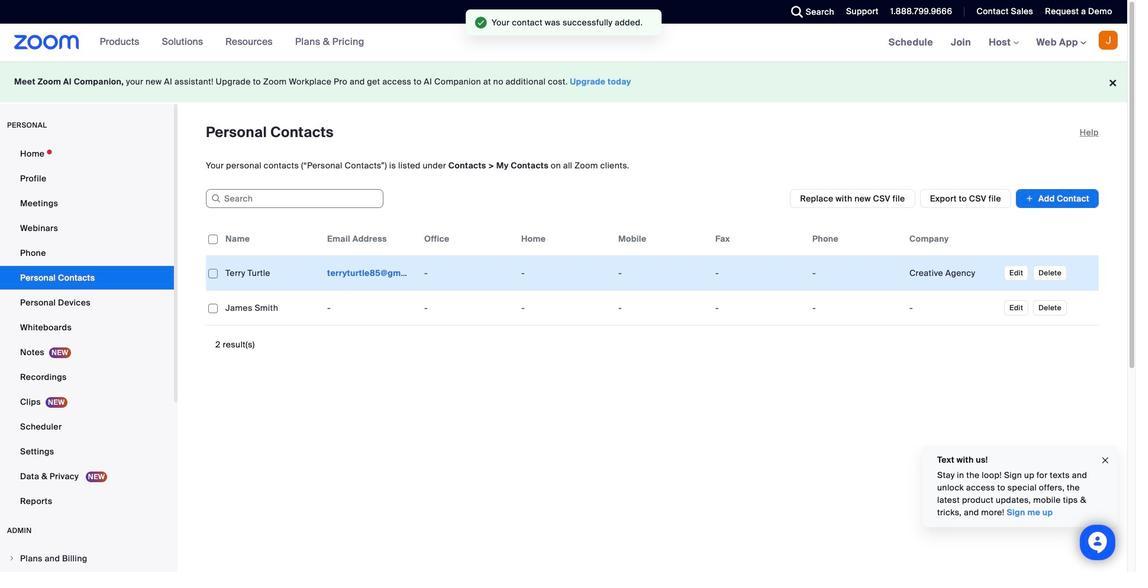 Task type: locate. For each thing, give the bounding box(es) containing it.
add image
[[1025, 193, 1034, 205]]

footer
[[0, 62, 1127, 102]]

banner
[[0, 24, 1127, 62]]

product information navigation
[[91, 24, 373, 62]]

zoom logo image
[[14, 35, 79, 50]]

menu item
[[0, 548, 174, 570]]

application
[[206, 222, 1108, 335]]

cell
[[322, 262, 420, 285], [808, 262, 905, 285], [905, 262, 1002, 285], [808, 296, 905, 320], [905, 296, 1002, 320]]



Task type: describe. For each thing, give the bounding box(es) containing it.
close image
[[1101, 454, 1110, 468]]

success image
[[475, 17, 487, 28]]

meetings navigation
[[880, 24, 1127, 62]]

right image
[[8, 556, 15, 563]]

Search Contacts Input text field
[[206, 189, 383, 208]]

profile picture image
[[1099, 31, 1118, 50]]

personal menu menu
[[0, 142, 174, 515]]



Task type: vqa. For each thing, say whether or not it's contained in the screenshot.
cell
yes



